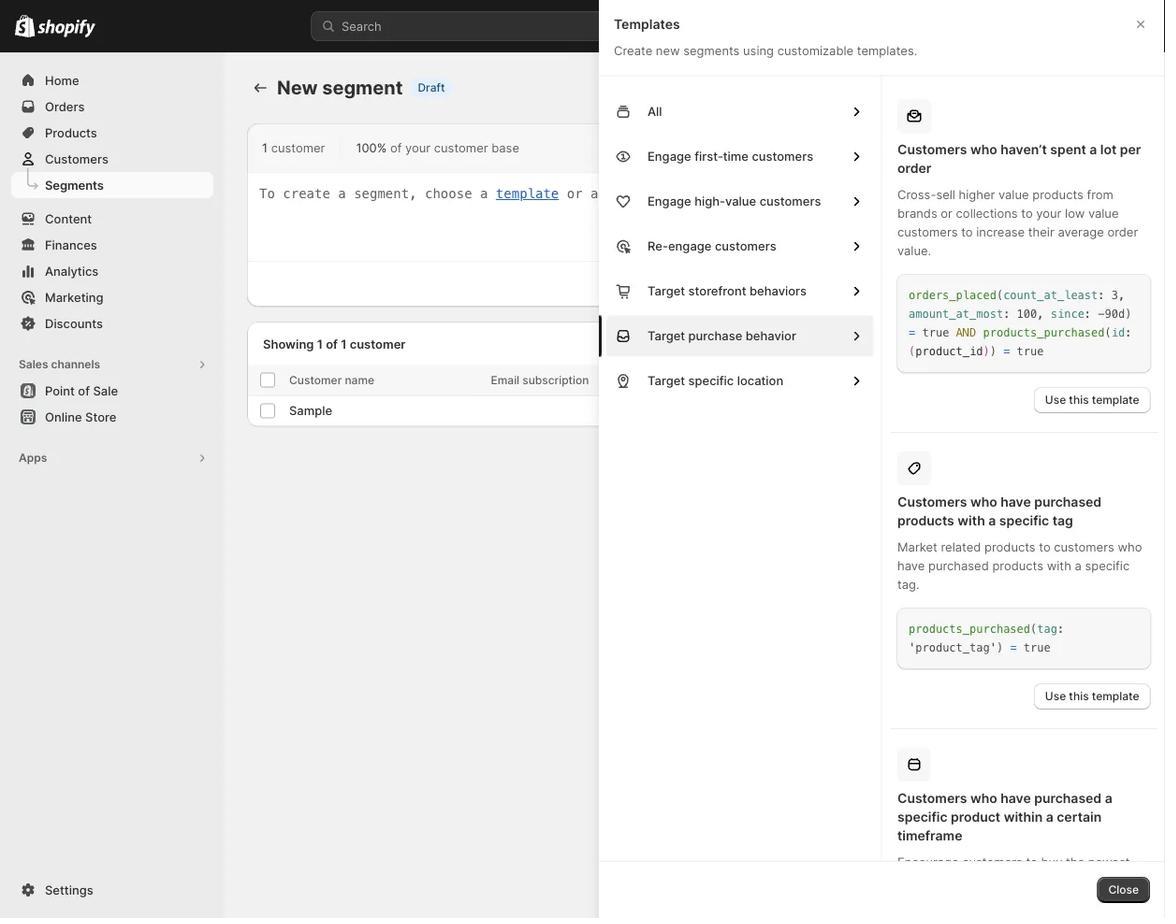 Task type: vqa. For each thing, say whether or not it's contained in the screenshot.
the Mark Customize your online store as done image
no



Task type: locate. For each thing, give the bounding box(es) containing it.
1 horizontal spatial order
[[1107, 224, 1138, 239]]

1 vertical spatial order
[[1107, 224, 1138, 239]]

or down buy
[[1041, 874, 1052, 888]]

to inside the market related products to customers who have purchased products with a specific tag.
[[1038, 539, 1050, 554]]

1 use from the top
[[1045, 393, 1066, 407]]

0 vertical spatial of
[[390, 140, 402, 155]]

shopify image
[[38, 19, 96, 38]]

engage first-time customers
[[648, 149, 813, 164]]

2 vertical spatial target
[[648, 374, 685, 388]]

1 vertical spatial engage
[[648, 194, 691, 209]]

sell left higher
[[936, 187, 955, 201]]

0 horizontal spatial of
[[326, 337, 338, 351]]

products_purchased for products_purchased ( id :
[[983, 326, 1104, 339]]

use this template for customers who have purchased products with a specific tag
[[1045, 690, 1139, 703]]

behavior
[[746, 329, 796, 343]]

tag down the market related products to customers who have purchased products with a specific tag.
[[1037, 623, 1057, 636]]

first-
[[694, 149, 723, 164]]

purchased inside "customers who have purchased products with a specific tag"
[[1034, 494, 1101, 510]]

or
[[940, 205, 952, 220], [1041, 874, 1052, 888]]

create new segments using customizable templates.
[[614, 43, 917, 58]]

customers up the 'timeframe'
[[897, 791, 967, 807]]

0 horizontal spatial or
[[940, 205, 952, 220]]

tag inside "customers who have purchased products with a specific tag"
[[1052, 513, 1073, 529]]

customers down "customers who have purchased products with a specific tag" in the bottom of the page
[[1054, 539, 1114, 554]]

purchased up certain
[[1034, 791, 1101, 807]]

customer right the showing at the top left
[[350, 337, 406, 351]]

2 engage from the top
[[648, 194, 691, 209]]

value up collections
[[998, 187, 1029, 201]]

target purchase behavior
[[648, 329, 796, 343]]

: left 3
[[1098, 289, 1104, 302]]

true down the market related products to customers who have purchased products with a specific tag.
[[1023, 641, 1050, 655]]

1 vertical spatial target
[[648, 329, 685, 343]]

certain
[[1056, 809, 1101, 825]]

engage inside 'button'
[[648, 149, 691, 164]]

a
[[1089, 141, 1097, 157], [988, 513, 995, 529], [1074, 558, 1081, 573], [1104, 791, 1112, 807], [1046, 809, 1053, 825]]

1 vertical spatial template
[[1091, 690, 1139, 703]]

lot
[[1100, 141, 1116, 157]]

( for orders_placed ( count_at_least :
[[996, 289, 1003, 302]]

0 horizontal spatial ,
[[1037, 307, 1043, 321]]

1 vertical spatial or
[[1041, 874, 1052, 888]]

= right product_tag
[[1010, 641, 1016, 655]]

who inside customers who have purchased a specific product within a certain timeframe
[[970, 791, 997, 807]]

2 vertical spatial true
[[1023, 641, 1050, 655]]

close
[[1108, 884, 1139, 897]]

2 horizontal spatial value
[[1088, 205, 1118, 220]]

( inside products_purchased ( tag : ' product_tag ' )
[[1030, 623, 1037, 636]]

0 vertical spatial use this template
[[1045, 393, 1139, 407]]

since
[[1050, 307, 1084, 321]]

1 vertical spatial purchased
[[928, 558, 988, 573]]

templates
[[614, 16, 680, 32]]

use this template button
[[1033, 387, 1150, 413], [1033, 684, 1150, 710]]

tag up the market related products to customers who have purchased products with a specific tag.
[[1052, 513, 1073, 529]]

who for customers who have purchased a specific product within a certain timeframe
[[970, 791, 997, 807]]

1 vertical spatial products_purchased
[[908, 623, 1030, 636]]

home link
[[11, 67, 213, 94]]

target storefront behaviors button
[[606, 271, 874, 312]]

use for customers who have purchased products with a specific tag
[[1045, 690, 1066, 703]]

use down amount spent
[[1045, 393, 1066, 407]]

from
[[1086, 187, 1113, 201]]

customers down brands
[[897, 224, 957, 239]]

0 vertical spatial have
[[1000, 494, 1030, 510]]

( for products_purchased ( tag : ' product_tag ' )
[[1030, 623, 1037, 636]]

0 vertical spatial =
[[908, 326, 915, 339]]

' down tag. in the right of the page
[[908, 641, 915, 655]]

, down count_at_least
[[1037, 307, 1043, 321]]

true down products_purchased ( id : in the right top of the page
[[1016, 345, 1043, 358]]

value down engage first-time customers 'button' on the top right of page
[[725, 194, 756, 209]]

engage high-value customers
[[648, 194, 821, 209]]

purchased down related
[[928, 558, 988, 573]]

discounts link
[[11, 311, 213, 337]]

who inside customers who haven't spent a lot per order
[[970, 141, 997, 157]]

customer down new
[[271, 140, 325, 155]]

customers who have purchased products with a specific tag
[[897, 494, 1101, 529]]

0 vertical spatial with
[[957, 513, 985, 529]]

customers up are
[[962, 855, 1022, 869]]

1 ' from the left
[[908, 641, 915, 655]]

order
[[897, 160, 931, 176], [1107, 224, 1138, 239]]

specific inside 'button'
[[688, 374, 734, 388]]

1 vertical spatial with
[[1046, 558, 1071, 573]]

specific inside customers who have purchased a specific product within a certain timeframe
[[897, 809, 947, 825]]

purchased for customers who have purchased a specific product within a certain timeframe
[[1034, 791, 1101, 807]]

target storefront behaviors
[[648, 284, 807, 299]]

use
[[1045, 393, 1066, 407], [1045, 690, 1066, 703]]

'
[[908, 641, 915, 655], [989, 641, 996, 655]]

1 horizontal spatial or
[[1041, 874, 1052, 888]]

2 template from the top
[[1091, 690, 1139, 703]]

0 vertical spatial engage
[[648, 149, 691, 164]]

: down -90d )
[[1125, 326, 1131, 339]]

value.
[[897, 243, 931, 257]]

100
[[1016, 307, 1037, 321]]

segments
[[683, 43, 740, 58]]

your right 100%
[[405, 140, 431, 155]]

2 vertical spatial have
[[1000, 791, 1030, 807]]

collections
[[956, 205, 1017, 220]]

customers inside customers who haven't spent a lot per order
[[897, 141, 967, 157]]

target inside "button"
[[648, 329, 685, 343]]

target purchase behavior button
[[606, 316, 874, 357]]

who inside the market related products to customers who have purchased products with a specific tag.
[[1117, 539, 1142, 554]]

2 horizontal spatial of
[[942, 874, 954, 888]]

your inside cross-sell higher value products from brands or collections to your low value customers to increase their average order value.
[[1036, 205, 1061, 220]]

engage inside button
[[648, 194, 691, 209]]

0 vertical spatial products_purchased
[[983, 326, 1104, 339]]

2 target from the top
[[648, 329, 685, 343]]

order right average
[[1107, 224, 1138, 239]]

your
[[405, 140, 431, 155], [1036, 205, 1061, 220], [957, 874, 983, 888]]

0 vertical spatial use this template button
[[1033, 387, 1150, 413]]

0 vertical spatial this
[[1069, 393, 1088, 407]]

products_purchased up product_tag
[[908, 623, 1030, 636]]

1 vertical spatial ,
[[1037, 307, 1043, 321]]

100%
[[356, 140, 387, 155]]

your up that
[[957, 874, 983, 888]]

3 target from the top
[[648, 374, 685, 388]]

order up cross-
[[897, 160, 931, 176]]

customers up segments
[[45, 152, 108, 166]]

related
[[940, 539, 981, 554]]

: for id
[[1125, 326, 1131, 339]]

id
[[1111, 326, 1125, 339]]

0 horizontal spatial '
[[908, 641, 915, 655]]

products
[[1032, 187, 1083, 201], [897, 513, 954, 529], [984, 539, 1035, 554], [992, 558, 1043, 573], [986, 874, 1037, 888], [897, 892, 948, 907]]

within
[[1003, 809, 1042, 825]]

the
[[1065, 855, 1084, 869]]

1 horizontal spatial 1
[[317, 337, 323, 351]]

0 horizontal spatial value
[[725, 194, 756, 209]]

use down products_purchased ( tag : ' product_tag ' )
[[1045, 690, 1066, 703]]

purchased
[[1034, 494, 1101, 510], [928, 558, 988, 573], [1034, 791, 1101, 807]]

1 vertical spatial =
[[1003, 345, 1010, 358]]

1 use this template button from the top
[[1033, 387, 1150, 413]]

product_id
[[915, 345, 983, 358]]

2 this from the top
[[1069, 690, 1088, 703]]

customer left base
[[434, 140, 488, 155]]

2 use from the top
[[1045, 690, 1066, 703]]

re-engage customers button
[[606, 226, 874, 267]]

have up the market related products to customers who have purchased products with a specific tag.
[[1000, 494, 1030, 510]]

(
[[996, 289, 1003, 302], [1104, 326, 1111, 339], [908, 345, 915, 358], [1030, 623, 1037, 636]]

2 vertical spatial purchased
[[1034, 791, 1101, 807]]

1 horizontal spatial your
[[957, 874, 983, 888]]

0 vertical spatial template
[[1091, 393, 1139, 407]]

products_purchased down 100 ,
[[983, 326, 1104, 339]]

use this template button for customers who haven't spent a lot per order
[[1033, 387, 1150, 413]]

who inside "customers who have purchased products with a specific tag"
[[970, 494, 997, 510]]

orders_placed ( count_at_least :
[[908, 289, 1104, 302]]

re-
[[648, 239, 668, 254]]

0 vertical spatial sell
[[936, 187, 955, 201]]

purchased up the market related products to customers who have purchased products with a specific tag.
[[1034, 494, 1101, 510]]

to left buy
[[1026, 855, 1037, 869]]

0 vertical spatial ,
[[1118, 289, 1125, 302]]

3 , amount_at_most :
[[908, 289, 1125, 321]]

products_purchased
[[983, 326, 1104, 339], [908, 623, 1030, 636]]

customers link
[[11, 146, 213, 172]]

value inside button
[[725, 194, 756, 209]]

products inside cross-sell higher value products from brands or collections to your low value customers to increase their average order value.
[[1032, 187, 1083, 201]]

: for amount_at_most
[[1003, 307, 1010, 321]]

100 ,
[[1016, 307, 1043, 321]]

template
[[1091, 393, 1139, 407], [1091, 690, 1139, 703]]

specific inside the market related products to customers who have purchased products with a specific tag.
[[1085, 558, 1129, 573]]

a inside the market related products to customers who have purchased products with a specific tag.
[[1074, 558, 1081, 573]]

0 vertical spatial your
[[405, 140, 431, 155]]

, up -90d )
[[1118, 289, 1125, 302]]

customers
[[752, 149, 813, 164], [760, 194, 821, 209], [897, 224, 957, 239], [715, 239, 776, 254], [1054, 539, 1114, 554], [962, 855, 1022, 869]]

0 vertical spatial spent
[[1050, 141, 1086, 157]]

average
[[1057, 224, 1104, 239]]

0 horizontal spatial your
[[405, 140, 431, 155]]

0 vertical spatial or
[[940, 205, 952, 220]]

have up tag. in the right of the page
[[897, 558, 924, 573]]

channels
[[51, 358, 100, 372]]

1 vertical spatial have
[[897, 558, 924, 573]]

0 vertical spatial true
[[922, 326, 949, 339]]

1 vertical spatial use this template button
[[1033, 684, 1150, 710]]

1 template from the top
[[1091, 393, 1139, 407]]

0 vertical spatial purchased
[[1034, 494, 1101, 510]]

, for 3 , amount_at_most :
[[1118, 289, 1125, 302]]

2 vertical spatial =
[[1010, 641, 1016, 655]]

order inside customers who haven't spent a lot per order
[[897, 160, 931, 176]]

spent left lot
[[1050, 141, 1086, 157]]

value down from
[[1088, 205, 1118, 220]]

0 horizontal spatial customer
[[271, 140, 325, 155]]

, inside 3 , amount_at_most :
[[1118, 289, 1125, 302]]

of right 100%
[[390, 140, 402, 155]]

specific
[[688, 374, 734, 388], [999, 513, 1049, 529], [1085, 558, 1129, 573], [897, 809, 947, 825]]

version
[[897, 874, 939, 888]]

: down orders_placed ( count_at_least :
[[1003, 307, 1010, 321]]

0 horizontal spatial with
[[957, 513, 985, 529]]

alert
[[247, 262, 277, 307]]

0 vertical spatial use
[[1045, 393, 1066, 407]]

have up within on the bottom right of page
[[1000, 791, 1030, 807]]

true up product_id
[[922, 326, 949, 339]]

sell down newest
[[1092, 874, 1112, 888]]

purchased inside customers who have purchased a specific product within a certain timeframe
[[1034, 791, 1101, 807]]

1 vertical spatial use this template
[[1045, 690, 1139, 703]]

are
[[978, 892, 996, 907]]

1 vertical spatial tag
[[1037, 623, 1057, 636]]

1 vertical spatial your
[[1036, 205, 1061, 220]]

: for count_at_least
[[1098, 289, 1104, 302]]

target down re-
[[648, 284, 685, 299]]

= up product_id
[[908, 326, 915, 339]]

spent inside customers who haven't spent a lot per order
[[1050, 141, 1086, 157]]

engage left high-
[[648, 194, 691, 209]]

target left location
[[648, 374, 685, 388]]

customers
[[897, 141, 967, 157], [45, 152, 108, 166], [897, 494, 967, 510], [897, 791, 967, 807]]

this for customers who have purchased products with a specific tag
[[1069, 690, 1088, 703]]

1 this from the top
[[1069, 393, 1088, 407]]

low
[[1065, 205, 1084, 220]]

tag
[[1052, 513, 1073, 529], [1037, 623, 1057, 636]]

target for target storefront behaviors
[[648, 284, 685, 299]]

: down the market related products to customers who have purchased products with a specific tag.
[[1057, 623, 1064, 636]]

2 use this template button from the top
[[1033, 684, 1150, 710]]

2 vertical spatial of
[[942, 874, 954, 888]]

1 vertical spatial this
[[1069, 690, 1088, 703]]

2 vertical spatial your
[[957, 874, 983, 888]]

customers right time
[[752, 149, 813, 164]]

with up related
[[957, 513, 985, 529]]

target inside button
[[648, 284, 685, 299]]

2 use this template from the top
[[1045, 690, 1139, 703]]

products_purchased inside products_purchased ( tag : ' product_tag ' )
[[908, 623, 1030, 636]]

your up "their"
[[1036, 205, 1061, 220]]

1 horizontal spatial of
[[390, 140, 402, 155]]

customers inside "customers who have purchased products with a specific tag"
[[897, 494, 967, 510]]

customers down "engage high-value customers" button
[[715, 239, 776, 254]]

target left purchase
[[648, 329, 685, 343]]

: inside 3 , amount_at_most :
[[1003, 307, 1010, 321]]

have inside "customers who have purchased products with a specific tag"
[[1000, 494, 1030, 510]]

1 horizontal spatial value
[[998, 187, 1029, 201]]

1 horizontal spatial with
[[1046, 558, 1071, 573]]

engage
[[648, 149, 691, 164], [648, 194, 691, 209]]

1 horizontal spatial ,
[[1118, 289, 1125, 302]]

specific inside "customers who have purchased products with a specific tag"
[[999, 513, 1049, 529]]

1 horizontal spatial sell
[[1092, 874, 1112, 888]]

0 horizontal spatial sell
[[936, 187, 955, 201]]

of up that
[[942, 874, 954, 888]]

customers up the market
[[897, 494, 967, 510]]

of right the showing at the top left
[[326, 337, 338, 351]]

1 vertical spatial sell
[[1092, 874, 1112, 888]]

target inside 'button'
[[648, 374, 685, 388]]

to down "customers who have purchased products with a specific tag" in the bottom of the page
[[1038, 539, 1050, 554]]

or inside cross-sell higher value products from brands or collections to your low value customers to increase their average order value.
[[940, 205, 952, 220]]

buy
[[1041, 855, 1062, 869]]

1 target from the top
[[648, 284, 685, 299]]

0 horizontal spatial order
[[897, 160, 931, 176]]

with down "customers who have purchased products with a specific tag" in the bottom of the page
[[1046, 558, 1071, 573]]

of
[[390, 140, 402, 155], [326, 337, 338, 351], [942, 874, 954, 888]]

1 use this template from the top
[[1045, 393, 1139, 407]]

storefront
[[688, 284, 746, 299]]

1 horizontal spatial '
[[989, 641, 996, 655]]

0 vertical spatial tag
[[1052, 513, 1073, 529]]

customers inside customers who have purchased a specific product within a certain timeframe
[[897, 791, 967, 807]]

customers for customers who have purchased products with a specific tag
[[897, 494, 967, 510]]

' down the market related products to customers who have purchased products with a specific tag.
[[989, 641, 996, 655]]

or right brands
[[940, 205, 952, 220]]

customers up cross-
[[897, 141, 967, 157]]

customers inside "engage high-value customers" button
[[760, 194, 821, 209]]

1 engage from the top
[[648, 149, 691, 164]]

have inside the market related products to customers who have purchased products with a specific tag.
[[897, 558, 924, 573]]

have inside customers who have purchased a specific product within a certain timeframe
[[1000, 791, 1030, 807]]

1 vertical spatial use
[[1045, 690, 1066, 703]]

templates.
[[857, 43, 917, 58]]

engage left first-
[[648, 149, 691, 164]]

0
[[863, 404, 871, 418]]

per
[[1119, 141, 1141, 157]]

using
[[743, 43, 774, 58]]

spent right amount
[[1019, 373, 1050, 387]]

a inside customers who haven't spent a lot per order
[[1089, 141, 1097, 157]]

create
[[614, 43, 652, 58]]

0 vertical spatial order
[[897, 160, 931, 176]]

2 horizontal spatial your
[[1036, 205, 1061, 220]]

re-engage customers
[[648, 239, 776, 254]]

customers down engage first-time customers 'button' on the top right of page
[[760, 194, 821, 209]]

)
[[1125, 307, 1131, 321], [983, 345, 989, 358], [989, 345, 996, 358], [996, 641, 1003, 655]]

= up amount spent
[[1003, 345, 1010, 358]]

products_purchased ( tag : ' product_tag ' )
[[908, 623, 1064, 655]]

this
[[1069, 393, 1088, 407], [1069, 690, 1088, 703]]

0 vertical spatial target
[[648, 284, 685, 299]]

: inside products_purchased ( tag : ' product_tag ' )
[[1057, 623, 1064, 636]]



Task type: describe. For each thing, give the bounding box(es) containing it.
all
[[648, 104, 662, 119]]

location
[[696, 373, 742, 387]]

frequently
[[1000, 892, 1058, 907]]

brands
[[897, 205, 937, 220]]

0 orders
[[863, 404, 911, 418]]

customers inside engage first-time customers 'button'
[[752, 149, 813, 164]]

market related products to customers who have purchased products with a specific tag.
[[897, 539, 1142, 591]]

base
[[491, 140, 519, 155]]

apps
[[19, 452, 47, 465]]

who for customers who have purchased products with a specific tag
[[970, 494, 997, 510]]

since :
[[1050, 307, 1091, 321]]

market
[[897, 539, 937, 554]]

engage for engage high-value customers
[[648, 194, 691, 209]]

settings link
[[11, 878, 213, 904]]

sales channels button
[[11, 352, 213, 378]]

to down collections
[[961, 224, 972, 239]]

( for products_purchased ( id :
[[1104, 326, 1111, 339]]

target for target purchase behavior
[[648, 329, 685, 343]]

3
[[1111, 289, 1118, 302]]

with inside the market related products to customers who have purchased products with a specific tag.
[[1046, 558, 1071, 573]]

1 customer
[[262, 140, 325, 155]]

email
[[491, 373, 519, 387]]

increase
[[976, 224, 1024, 239]]

newest
[[1088, 855, 1129, 869]]

cross-
[[897, 187, 936, 201]]

90d
[[1104, 307, 1125, 321]]

new segment
[[277, 76, 403, 99]]

1 horizontal spatial customer
[[350, 337, 406, 351]]

of inside encourage customers to buy the newest version of your products or cross-sell products that are frequently bought together.
[[942, 874, 954, 888]]

a inside "customers who have purchased products with a specific tag"
[[988, 513, 995, 529]]

who for customers who haven't spent a lot per order
[[970, 141, 997, 157]]

2 horizontal spatial customer
[[434, 140, 488, 155]]

search
[[342, 19, 382, 33]]

customers for customers
[[45, 152, 108, 166]]

target specific location button
[[606, 361, 874, 402]]

encourage
[[897, 855, 958, 869]]

template for customers who have purchased products with a specific tag
[[1091, 690, 1139, 703]]

cross-
[[1056, 874, 1092, 888]]

high-
[[694, 194, 725, 209]]

customers inside encourage customers to buy the newest version of your products or cross-sell products that are frequently bought together.
[[962, 855, 1022, 869]]

segment
[[322, 76, 403, 99]]

products inside "customers who have purchased products with a specific tag"
[[897, 513, 954, 529]]

purchased for customers who have purchased products with a specific tag
[[1034, 494, 1101, 510]]

home
[[45, 73, 79, 87]]

use this template button for customers who have purchased products with a specific tag
[[1033, 684, 1150, 710]]

engage first-time customers button
[[606, 136, 874, 177]]

0 horizontal spatial 1
[[262, 140, 268, 155]]

their
[[1028, 224, 1054, 239]]

email subscription
[[491, 373, 589, 387]]

have for customers who have purchased products with a specific tag
[[1000, 494, 1030, 510]]

target specific location
[[648, 374, 783, 388]]

tag inside products_purchased ( tag : ' product_tag ' )
[[1037, 623, 1057, 636]]

location
[[737, 374, 783, 388]]

together.
[[897, 911, 949, 919]]

sell inside cross-sell higher value products from brands or collections to your low value customers to increase their average order value.
[[936, 187, 955, 201]]

customers who have purchased a specific product within a certain timeframe
[[897, 791, 1112, 844]]

customers for customers who have purchased a specific product within a certain timeframe
[[897, 791, 967, 807]]

-
[[1098, 307, 1104, 321]]

with inside "customers who have purchased products with a specific tag"
[[957, 513, 985, 529]]

purchase
[[688, 329, 742, 343]]

segments
[[45, 178, 104, 192]]

bought
[[1062, 892, 1103, 907]]

new
[[656, 43, 680, 58]]

sales
[[19, 358, 48, 372]]

orders_placed
[[908, 289, 996, 302]]

orders
[[863, 373, 900, 387]]

order inside cross-sell higher value products from brands or collections to your low value customers to increase their average order value.
[[1107, 224, 1138, 239]]

higher
[[958, 187, 995, 201]]

products_purchased for products_purchased ( tag : ' product_tag ' )
[[908, 623, 1030, 636]]

1 vertical spatial of
[[326, 337, 338, 351]]

behaviors
[[749, 284, 807, 299]]

customers for customers who haven't spent a lot per order
[[897, 141, 967, 157]]

new
[[277, 76, 318, 99]]

1 vertical spatial spent
[[1019, 373, 1050, 387]]

amount spent
[[974, 373, 1050, 387]]

purchased inside the market related products to customers who have purchased products with a specific tag.
[[928, 558, 988, 573]]

or inside encourage customers to buy the newest version of your products or cross-sell products that are frequently bought together.
[[1041, 874, 1052, 888]]

and
[[956, 326, 976, 339]]

subscription
[[522, 373, 589, 387]]

sales channels
[[19, 358, 100, 372]]

use this template for customers who haven't spent a lot per order
[[1045, 393, 1139, 407]]

engage for engage first-time customers
[[648, 149, 691, 164]]

engage high-value customers button
[[606, 181, 874, 222]]

) inside products_purchased ( tag : ' product_tag ' )
[[996, 641, 1003, 655]]

customers who haven't spent a lot per order
[[897, 141, 1141, 176]]

haven't
[[1000, 141, 1046, 157]]

all button
[[606, 91, 874, 132]]

customizable
[[777, 43, 854, 58]]

close button
[[1097, 878, 1150, 904]]

use for customers who haven't spent a lot per order
[[1045, 393, 1066, 407]]

: left -
[[1084, 307, 1091, 321]]

customers inside cross-sell higher value products from brands or collections to your low value customers to increase their average order value.
[[897, 224, 957, 239]]

your inside encourage customers to buy the newest version of your products or cross-sell products that are frequently bought together.
[[957, 874, 983, 888]]

customers inside re-engage customers button
[[715, 239, 776, 254]]

discounts
[[45, 316, 103, 331]]

2 horizontal spatial 1
[[341, 337, 347, 351]]

products_purchased ( id :
[[983, 326, 1131, 339]]

amount
[[974, 373, 1016, 387]]

sample
[[289, 404, 332, 418]]

amount_at_most
[[908, 307, 1003, 321]]

2 ' from the left
[[989, 641, 996, 655]]

sell inside encourage customers to buy the newest version of your products or cross-sell products that are frequently bought together.
[[1092, 874, 1112, 888]]

count_at_least
[[1003, 289, 1098, 302]]

orders
[[874, 404, 911, 418]]

showing
[[263, 337, 314, 351]]

customers inside the market related products to customers who have purchased products with a specific tag.
[[1054, 539, 1114, 554]]

timeframe
[[897, 828, 962, 844]]

to up "their"
[[1021, 205, 1032, 220]]

template for customers who haven't spent a lot per order
[[1091, 393, 1139, 407]]

showing 1 of 1 customer
[[263, 337, 406, 351]]

this for customers who haven't spent a lot per order
[[1069, 393, 1088, 407]]

target for target specific location
[[648, 374, 685, 388]]

: for tag
[[1057, 623, 1064, 636]]

1 vertical spatial true
[[1016, 345, 1043, 358]]

settings
[[45, 883, 93, 898]]

search button
[[311, 11, 854, 41]]

, for 100 ,
[[1037, 307, 1043, 321]]

product
[[950, 809, 1000, 825]]

have for customers who have purchased a specific product within a certain timeframe
[[1000, 791, 1030, 807]]

to inside encourage customers to buy the newest version of your products or cross-sell products that are frequently bought together.
[[1026, 855, 1037, 869]]

engage
[[668, 239, 712, 254]]

product_tag
[[915, 641, 989, 655]]

encourage customers to buy the newest version of your products or cross-sell products that are frequently bought together.
[[897, 855, 1129, 919]]

tag.
[[897, 577, 919, 591]]

draft
[[418, 81, 445, 95]]



